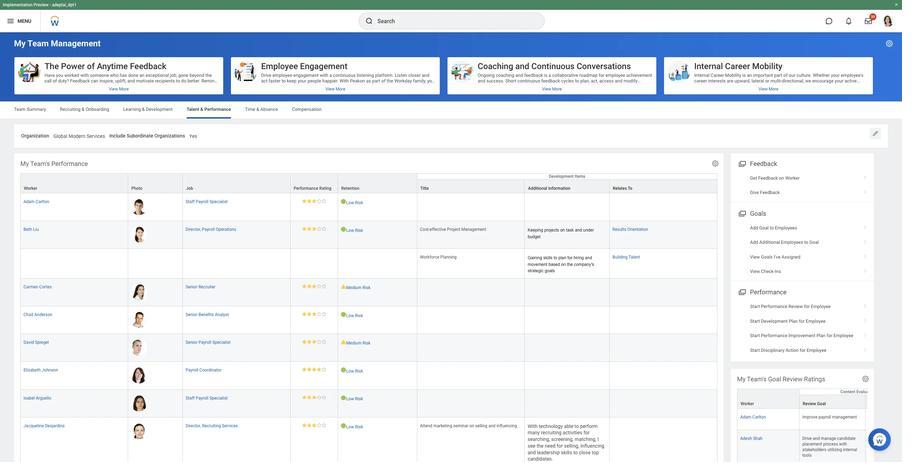 Task type: locate. For each thing, give the bounding box(es) containing it.
tools
[[802, 453, 812, 458]]

this worker has low retention risk. image for with
[[341, 423, 346, 428]]

1 horizontal spatial continuous
[[518, 78, 540, 84]]

senior for senior benefits analyst
[[186, 312, 198, 317]]

this worker has low retention risk. element
[[341, 199, 414, 206], [341, 227, 414, 233], [341, 312, 414, 319], [341, 368, 414, 374], [341, 395, 414, 402], [341, 423, 414, 430]]

0 horizontal spatial management
[[51, 39, 101, 48]]

2 vertical spatial list
[[731, 300, 874, 358]]

0 horizontal spatial additional
[[528, 186, 547, 191]]

payroll left operations
[[202, 227, 215, 232]]

plan
[[789, 319, 798, 324], [817, 333, 826, 338]]

adam up adesh
[[740, 415, 751, 420]]

menu group image
[[737, 287, 747, 297]]

0 horizontal spatial a
[[329, 73, 332, 78]]

2 horizontal spatial development
[[761, 319, 788, 324]]

row containing carmen cortes
[[20, 279, 717, 307]]

1 low risk link from the top
[[346, 199, 363, 205]]

4 meets expectations - performance in line with a solid team contributor. image from the top
[[302, 312, 326, 316]]

retention button
[[338, 174, 417, 193]]

view for view goals i've assigned
[[750, 254, 760, 260]]

chevron right image inside start development plan for employee link
[[861, 316, 870, 323]]

1 horizontal spatial worker
[[741, 401, 754, 406]]

0 vertical spatial skills
[[543, 256, 552, 260]]

skills up based
[[543, 256, 552, 260]]

3 low risk link from the top
[[346, 312, 363, 318]]

tab list
[[7, 102, 895, 119]]

2 medium from the top
[[346, 341, 362, 346]]

talent up yes text box
[[187, 107, 199, 112]]

my team's goal review ratings element
[[731, 369, 902, 462]]

carmen
[[24, 285, 38, 290]]

employee for start performance review for employee
[[811, 304, 831, 309]]

drive and manage candidate placement process with stakeholders utilizing internal tools element
[[802, 435, 857, 458]]

1 start from the top
[[750, 304, 760, 309]]

gaining
[[528, 256, 542, 260]]

plan down start performance review for employee on the right of page
[[789, 319, 798, 324]]

2 vertical spatial chevron right image
[[861, 252, 870, 259]]

2 this worker has a medium retention risk - possible action needed. image from the top
[[341, 340, 346, 345]]

2 director, from the top
[[186, 424, 201, 428]]

6 low from the top
[[346, 425, 354, 429]]

2 low risk link from the top
[[346, 227, 363, 233]]

worker down my team's performance
[[24, 186, 37, 191]]

to up add additional employees to goal
[[770, 225, 774, 231]]

a right is
[[549, 73, 551, 78]]

give feedback
[[750, 190, 780, 195]]

results
[[612, 227, 626, 232]]

feedback
[[130, 61, 166, 71], [70, 78, 90, 84], [98, 84, 118, 89], [750, 160, 777, 167], [758, 175, 778, 181], [760, 190, 780, 195]]

skills
[[543, 256, 552, 260], [561, 450, 572, 455]]

this worker has a medium retention risk - possible action needed. image
[[341, 284, 346, 289], [341, 340, 346, 345]]

chevron right image for assigned
[[861, 252, 870, 259]]

team's down organization
[[30, 160, 50, 167]]

on inside keeping projects on task and under budget
[[560, 228, 565, 233]]

1 vertical spatial adam carlton
[[740, 415, 766, 420]]

1 vertical spatial add
[[750, 240, 758, 245]]

staff payroll specialist up 'director, recruiting services' link at the left bottom of page
[[186, 396, 228, 401]]

2 view from the top
[[750, 269, 760, 274]]

development down start performance review for employee on the right of page
[[761, 319, 788, 324]]

can down "someone"
[[91, 78, 98, 84]]

with for engagement
[[320, 73, 328, 78]]

employee for start disciplinary action for employee
[[807, 348, 826, 353]]

low risk for adam carlton
[[346, 200, 363, 205]]

specialist
[[209, 199, 228, 204], [212, 340, 231, 345], [209, 396, 228, 401]]

1 vertical spatial medium risk
[[346, 341, 370, 346]]

development down others.
[[146, 107, 173, 112]]

risk for jacqueline desjardins
[[355, 425, 363, 429]]

exceptional
[[146, 73, 169, 78]]

0 horizontal spatial worker
[[24, 186, 37, 191]]

2 staff payroll specialist from the top
[[186, 396, 228, 401]]

adam carlton inside my team's performance element
[[24, 199, 49, 204]]

continuous inside drive employee engagement with a continuous listening platform. listen closer and act faster to keep your people happier. with peakon as part of the workday family, you can gain an even deeper understanding of your people and create action plans that improve engagement and bottom-line results.
[[333, 73, 356, 78]]

0 vertical spatial add
[[750, 225, 758, 231]]

1 horizontal spatial skills
[[561, 450, 572, 455]]

feedback up get
[[750, 160, 777, 167]]

worker button down my team's goal review ratings
[[737, 389, 799, 408]]

to left keep
[[282, 78, 286, 84]]

influencing right selling on the bottom right
[[496, 424, 517, 428]]

this worker has a medium retention risk - possible action needed. element for senior payroll specialist
[[341, 339, 414, 346]]

0 vertical spatial view
[[750, 254, 760, 260]]

1 this worker has low retention risk. image from the top
[[341, 199, 346, 204]]

1 vertical spatial talent
[[629, 255, 640, 260]]

team's for performance
[[30, 160, 50, 167]]

low risk link for carlton
[[346, 199, 363, 205]]

give feedback link
[[731, 185, 874, 200]]

0 vertical spatial this worker has a medium retention risk - possible action needed. image
[[341, 284, 346, 289]]

chevron right image inside view goals i've assigned link
[[861, 252, 870, 259]]

1 horizontal spatial development
[[549, 174, 574, 179]]

for up access
[[599, 73, 604, 78]]

adam carlton for goal
[[740, 415, 766, 420]]

outcomes.
[[583, 84, 604, 89]]

get
[[750, 175, 757, 181]]

with up happier. at the top of page
[[320, 73, 328, 78]]

staff payroll specialist link down job
[[186, 198, 228, 204]]

positive
[[566, 84, 582, 89]]

1 vertical spatial development
[[549, 174, 574, 179]]

my for my team management
[[14, 39, 26, 48]]

menu group image for feedback
[[737, 159, 747, 168]]

0 vertical spatial services
[[87, 133, 105, 139]]

- inside "popup button"
[[877, 390, 878, 394]]

continuous up the peakon
[[333, 73, 356, 78]]

2 chevron right image from the top
[[861, 237, 870, 244]]

view up view check-ins
[[750, 254, 760, 260]]

this worker has low retention risk. element for isabel arguello
[[341, 395, 414, 402]]

0 horizontal spatial your
[[45, 84, 53, 89]]

low for carlton
[[346, 200, 354, 205]]

feedback left is
[[524, 73, 543, 78]]

drive inside 'drive and manage candidate placement process with stakeholders utilizing internal tools'
[[802, 436, 812, 441]]

2 medium risk from the top
[[346, 341, 370, 346]]

1 & from the left
[[82, 107, 84, 112]]

6 meets expectations - performance in line with a solid team contributor. image from the top
[[302, 395, 326, 400]]

0 horizontal spatial with
[[80, 73, 89, 78]]

skills inside the 'with technology able to perform many recruiting activities for searching, screening, matching; i see the need for selling, influencing and leadership skills to close top candidates.'
[[561, 450, 572, 455]]

skills down selling,
[[561, 450, 572, 455]]

Search Workday  search field
[[377, 13, 530, 29]]

4 low from the top
[[346, 369, 354, 374]]

this worker has low retention risk. image
[[341, 312, 346, 317], [341, 368, 346, 373], [341, 395, 346, 401]]

1 horizontal spatial worker button
[[737, 389, 799, 408]]

you inside drive employee engagement with a continuous listening platform. listen closer and act faster to keep your people happier. with peakon as part of the workday family, you can gain an even deeper understanding of your people and create action plans that improve engagement and bottom-line results.
[[427, 78, 434, 84]]

1 this worker has a medium retention risk - possible action needed. element from the top
[[341, 284, 414, 291]]

goals right evaluation
[[879, 390, 890, 394]]

exceeds expectations - performance is excellent and generally surpassed expectations and required little to no supervision. image
[[302, 368, 326, 372]]

adam carlton link up adesh shah link
[[740, 413, 766, 420]]

staff down job
[[186, 199, 195, 204]]

view left check-
[[750, 269, 760, 274]]

edit image
[[872, 130, 879, 137]]

2 vertical spatial senior
[[186, 340, 198, 345]]

i've
[[774, 254, 780, 260]]

drive inside drive employee engagement with a continuous listening platform. listen closer and act faster to keep your people happier. with peakon as part of the workday family, you can gain an even deeper understanding of your people and create action plans that improve engagement and bottom-line results.
[[261, 73, 271, 78]]

0 horizontal spatial skills
[[543, 256, 552, 260]]

row containing david spiegel
[[20, 334, 717, 362]]

staff payroll specialist link for arguello
[[186, 394, 228, 401]]

1 vertical spatial services
[[222, 424, 238, 428]]

low risk inside with technology able to perform many recruiting activities for searching, screening, matching; i see the need for selling, influencing and leadership skills to close top candidates. "row"
[[346, 425, 363, 429]]

low inside with technology able to perform many recruiting activities for searching, screening, matching; i see the need for selling, influencing and leadership skills to close top candidates. "row"
[[346, 425, 354, 429]]

director, recruiting services link
[[186, 422, 238, 428]]

you up that
[[427, 78, 434, 84]]

low risk for isabel arguello
[[346, 397, 363, 402]]

on left selling on the bottom right
[[469, 424, 474, 428]]

senior left the recruiter
[[186, 285, 198, 290]]

row containing isabel arguello
[[20, 390, 717, 418]]

justify image
[[6, 17, 15, 25]]

chevron right image
[[861, 188, 870, 195], [861, 223, 870, 230], [861, 252, 870, 259]]

2 & from the left
[[142, 107, 145, 112]]

the
[[45, 61, 59, 71]]

you inside "have you worked with someone who has done an exceptional job, gone beyond the call of duty?  feedback can inspire, uplift, and motivate recipients to do better.  remind your team to use 'anytime' feedback to recognize others."
[[56, 73, 63, 78]]

2 staff from the top
[[186, 396, 195, 401]]

my down menu dropdown button
[[14, 39, 26, 48]]

review up 'improve'
[[803, 401, 816, 406]]

0 vertical spatial this worker has a medium retention risk - possible action needed. element
[[341, 284, 414, 291]]

chevron right image inside get feedback on worker link
[[861, 173, 870, 180]]

1 this worker has low retention risk. image from the top
[[341, 312, 346, 317]]

list containing start performance review for employee
[[731, 300, 874, 358]]

searching,
[[528, 437, 550, 442]]

with technology able to perform many recruiting activities for searching, screening, matching; i see the need for selling, influencing and leadership skills to close top candidates. row
[[20, 418, 717, 462]]

list for goals
[[731, 221, 874, 279]]

start inside "link"
[[750, 304, 760, 309]]

this worker has low retention risk. element for jacqueline desjardins
[[341, 423, 414, 430]]

1 horizontal spatial plan
[[817, 333, 826, 338]]

payroll down payroll coordinator
[[196, 396, 208, 401]]

1 vertical spatial senior
[[186, 312, 198, 317]]

worker up give feedback link
[[785, 175, 800, 181]]

carlton inside my team's goal review ratings element
[[752, 415, 766, 420]]

senior for senior recruiter
[[186, 285, 198, 290]]

employee's photo (chad anderson) image
[[131, 312, 147, 328]]

low risk link
[[346, 199, 363, 205], [346, 227, 363, 233], [346, 312, 363, 318], [346, 368, 363, 374], [346, 395, 363, 402], [346, 423, 363, 429]]

worker inside worker column header
[[741, 401, 754, 406]]

perform
[[580, 424, 598, 429]]

carlton
[[36, 199, 49, 204], [752, 415, 766, 420]]

0 vertical spatial staff payroll specialist
[[186, 199, 228, 204]]

meets expectations - performance in line with a solid team contributor. image for arguello
[[302, 395, 326, 400]]

your up "results."
[[347, 84, 356, 89]]

chevron right image for employees
[[861, 223, 870, 230]]

row containing chad anderson
[[20, 307, 717, 334]]

7 chevron right image from the top
[[861, 345, 870, 352]]

2 vertical spatial goals
[[879, 390, 890, 394]]

the power of anytime feedback
[[45, 61, 166, 71]]

performance left rating
[[294, 186, 318, 191]]

list for performance
[[731, 300, 874, 358]]

review goal
[[803, 401, 826, 406]]

1 vertical spatial this worker has low retention risk. image
[[341, 227, 346, 232]]

4 chevron right image from the top
[[861, 302, 870, 309]]

part
[[372, 78, 380, 84]]

to inside gaining skills to plan for hiring and movement based on the company's strategic goals
[[554, 256, 557, 260]]

worker inside my team's performance element
[[24, 186, 37, 191]]

staff for carlton
[[186, 199, 195, 204]]

0 vertical spatial additional
[[528, 186, 547, 191]]

chevron right image inside start disciplinary action for employee link
[[861, 345, 870, 352]]

1 a from the left
[[329, 73, 332, 78]]

payroll up the director, payroll operations link
[[196, 199, 208, 204]]

0 horizontal spatial people
[[308, 78, 321, 84]]

6 low risk link from the top
[[346, 423, 363, 429]]

faster
[[269, 78, 280, 84]]

menu group image for goals
[[737, 208, 747, 218]]

can inside "have you worked with someone who has done an exceptional job, gone beyond the call of duty?  feedback can inspire, uplift, and motivate recipients to do better.  remind your team to use 'anytime' feedback to recognize others."
[[91, 78, 98, 84]]

configure my team's goal review ratings image
[[862, 375, 869, 383]]

add up add additional employees to goal
[[750, 225, 758, 231]]

6 low risk from the top
[[346, 425, 363, 429]]

engagement down even on the left
[[279, 89, 304, 95]]

row containing title
[[20, 179, 717, 193]]

1 this worker has low retention risk. element from the top
[[341, 199, 414, 206]]

chevron right image inside start performance improvement plan for employee link
[[861, 331, 870, 338]]

& for time
[[256, 107, 259, 112]]

services inside 'director, recruiting services' link
[[222, 424, 238, 428]]

5 chevron right image from the top
[[861, 316, 870, 323]]

2 add from the top
[[750, 240, 758, 245]]

1 horizontal spatial carlton
[[752, 415, 766, 420]]

adam carlton inside my team's goal review ratings element
[[740, 415, 766, 420]]

review inside popup button
[[803, 401, 816, 406]]

0 horizontal spatial continuous
[[333, 73, 356, 78]]

3 this worker has low retention risk. image from the top
[[341, 423, 346, 428]]

review inside "link"
[[789, 304, 803, 309]]

technology
[[539, 424, 563, 429]]

your up deeper
[[298, 78, 306, 84]]

1 senior from the top
[[186, 285, 198, 290]]

2 staff payroll specialist link from the top
[[186, 394, 228, 401]]

coaching and continuous conversations
[[478, 61, 631, 71]]

director,
[[186, 227, 201, 232], [186, 424, 201, 428]]

under
[[583, 228, 594, 233]]

for right plan
[[567, 256, 572, 260]]

need
[[545, 443, 555, 449]]

talent inside 'link'
[[629, 255, 640, 260]]

0 vertical spatial drive
[[261, 73, 271, 78]]

row
[[20, 173, 717, 193], [20, 179, 717, 193], [20, 193, 717, 221], [20, 221, 717, 249], [20, 249, 717, 279], [20, 279, 717, 307], [20, 307, 717, 334], [20, 334, 717, 362], [20, 362, 717, 390], [737, 389, 902, 409], [20, 390, 717, 418], [737, 409, 902, 430], [737, 430, 902, 462]]

0 horizontal spatial you
[[56, 73, 63, 78]]

list
[[731, 171, 874, 200], [731, 221, 874, 279], [731, 300, 874, 358]]

1 medium risk link from the top
[[346, 284, 370, 290]]

better.
[[187, 78, 200, 84]]

chevron right image inside view check-ins link
[[861, 266, 870, 273]]

6 chevron right image from the top
[[861, 331, 870, 338]]

drive employee engagement with a continuous listening platform. listen closer and act faster to keep your people happier. with peakon as part of the workday family, you can gain an even deeper understanding of your people and create action plans that improve engagement and bottom-line results.
[[261, 73, 434, 95]]

rating
[[319, 186, 331, 191]]

plans
[[408, 84, 419, 89]]

2 vertical spatial worker
[[741, 401, 754, 406]]

1 vertical spatial this worker has a medium retention risk - possible action needed. element
[[341, 339, 414, 346]]

you up duty?
[[56, 73, 63, 78]]

analyst
[[215, 312, 229, 317]]

1 vertical spatial specialist
[[212, 340, 231, 345]]

worker button down my team's performance
[[21, 174, 128, 193]]

0 horizontal spatial with
[[340, 78, 349, 84]]

with inside drive employee engagement with a continuous listening platform. listen closer and act faster to keep your people happier. with peakon as part of the workday family, you can gain an even deeper understanding of your people and create action plans that improve engagement and bottom-line results.
[[320, 73, 328, 78]]

menu group image
[[737, 159, 747, 168], [737, 208, 747, 218]]

meets expectations - performance in line with a solid team contributor. image
[[302, 199, 326, 203], [302, 227, 326, 231], [302, 284, 326, 289], [302, 312, 326, 316], [302, 340, 326, 344], [302, 395, 326, 400], [302, 423, 326, 427]]

5 low risk link from the top
[[346, 395, 363, 402]]

chevron right image for start development plan for employee
[[861, 316, 870, 323]]

goals
[[545, 269, 555, 274]]

employee's photo (adam carlton) image
[[131, 199, 147, 215]]

goal up worker column header
[[768, 375, 781, 383]]

1 vertical spatial worker button
[[737, 389, 799, 408]]

additional down add goal to employees
[[759, 240, 780, 245]]

employees
[[775, 225, 797, 231], [781, 240, 803, 245]]

include
[[109, 133, 125, 139]]

staff down payroll coordinator
[[186, 396, 195, 401]]

even
[[286, 84, 295, 89]]

1 low from the top
[[346, 200, 354, 205]]

1 vertical spatial worker
[[24, 186, 37, 191]]

1 employee from the left
[[273, 73, 292, 78]]

0 vertical spatial can
[[91, 78, 98, 84]]

1 horizontal spatial team's
[[747, 375, 767, 383]]

orientation
[[627, 227, 648, 232]]

team's for goal
[[747, 375, 767, 383]]

0 horizontal spatial carlton
[[36, 199, 49, 204]]

0 vertical spatial my
[[14, 39, 26, 48]]

0 vertical spatial adam carlton link
[[24, 198, 49, 204]]

people down the as
[[357, 84, 370, 89]]

leadership
[[537, 450, 560, 455]]

add goal to employees link
[[731, 221, 874, 235]]

medium risk link for senior recruiter
[[346, 284, 370, 290]]

employee
[[261, 61, 298, 71], [811, 304, 831, 309], [806, 319, 826, 324], [834, 333, 853, 338], [807, 348, 826, 353]]

5 meets expectations - performance in line with a solid team contributor. image from the top
[[302, 340, 326, 344]]

2 list from the top
[[731, 221, 874, 279]]

2 start from the top
[[750, 319, 760, 324]]

with technology able to perform many recruiting activities for searching, screening, matching; i see the need for selling, influencing and leadership skills to close top candidates.
[[528, 424, 606, 462]]

with down candidate at the right of the page
[[839, 442, 847, 447]]

employee up access
[[606, 73, 625, 78]]

development up "additional information" popup button
[[549, 174, 574, 179]]

3 low risk from the top
[[346, 314, 363, 318]]

0 vertical spatial specialist
[[209, 199, 228, 204]]

1 horizontal spatial recruiting
[[202, 424, 221, 428]]

do
[[181, 78, 186, 84]]

1 horizontal spatial -
[[877, 390, 878, 394]]

goal up payroll
[[817, 401, 826, 406]]

performance
[[204, 107, 231, 112], [51, 160, 88, 167], [294, 186, 318, 191], [750, 289, 787, 296], [761, 304, 787, 309], [761, 333, 787, 338]]

cell
[[417, 193, 525, 221], [525, 193, 610, 221], [610, 193, 717, 221], [20, 249, 128, 279], [128, 249, 183, 279], [183, 249, 291, 279], [291, 249, 338, 279], [338, 249, 417, 279], [417, 279, 525, 307], [525, 279, 610, 307], [610, 279, 717, 307], [417, 307, 525, 334], [525, 307, 610, 334], [610, 307, 717, 334], [417, 334, 525, 362], [525, 334, 610, 362], [610, 334, 717, 362], [417, 362, 525, 390], [525, 362, 610, 390], [610, 362, 717, 390], [417, 390, 525, 418], [525, 390, 610, 418], [610, 390, 717, 418], [866, 409, 902, 430], [610, 418, 717, 462], [866, 430, 902, 462]]

chevron right image inside start performance review for employee "link"
[[861, 302, 870, 309]]

row containing elizabeth johnson
[[20, 362, 717, 390]]

1 list from the top
[[731, 171, 874, 200]]

start disciplinary action for employee
[[750, 348, 826, 353]]

notifications large image
[[845, 18, 852, 25]]

specialist down job popup button
[[209, 199, 228, 204]]

row containing development items
[[20, 173, 717, 193]]

additional left information
[[528, 186, 547, 191]]

0 vertical spatial talent
[[187, 107, 199, 112]]

2 senior from the top
[[186, 312, 198, 317]]

4 low risk link from the top
[[346, 368, 363, 374]]

chad anderson
[[24, 312, 52, 317]]

carlton inside my team's performance element
[[36, 199, 49, 204]]

1 this worker has a medium retention risk - possible action needed. image from the top
[[341, 284, 346, 289]]

1 vertical spatial my
[[20, 160, 29, 167]]

2 meets expectations - performance in line with a solid team contributor. image from the top
[[302, 227, 326, 231]]

adeptai_dpt1
[[52, 2, 76, 7]]

4 this worker has low retention risk. element from the top
[[341, 368, 414, 374]]

management
[[832, 415, 857, 420]]

& for recruiting
[[82, 107, 84, 112]]

this worker has a medium retention risk - possible action needed. element for senior recruiter
[[341, 284, 414, 291]]

engagement
[[300, 61, 347, 71]]

management right project
[[461, 227, 486, 232]]

1 horizontal spatial with
[[528, 424, 538, 429]]

risk for elizabeth johnson
[[355, 369, 363, 374]]

1 menu group image from the top
[[737, 159, 747, 168]]

0 vertical spatial carlton
[[36, 199, 49, 204]]

as
[[366, 78, 371, 84]]

Global Modern Services text field
[[53, 129, 105, 141]]

this worker has low retention risk. image inside with technology able to perform many recruiting activities for searching, screening, matching; i see the need for selling, influencing and leadership skills to close top candidates. "row"
[[341, 423, 346, 428]]

medium risk for senior payroll specialist
[[346, 341, 370, 346]]

0 horizontal spatial plan
[[789, 319, 798, 324]]

risk for carmen cortes
[[363, 285, 370, 290]]

1 vertical spatial chevron right image
[[861, 223, 870, 230]]

1 staff payroll specialist link from the top
[[186, 198, 228, 204]]

chevron right image for add additional employees to goal
[[861, 237, 870, 244]]

low risk link for johnson
[[346, 368, 363, 374]]

1 vertical spatial menu group image
[[737, 208, 747, 218]]

drive
[[261, 73, 271, 78], [802, 436, 812, 441]]

1 vertical spatial an
[[279, 84, 284, 89]]

of right the call
[[53, 78, 57, 84]]

my team management
[[14, 39, 101, 48]]

staff payroll specialist down job
[[186, 199, 228, 204]]

0 vertical spatial medium
[[346, 285, 362, 290]]

payroll for adam carlton
[[196, 199, 208, 204]]

an up motivate
[[139, 73, 144, 78]]

3 chevron right image from the top
[[861, 266, 870, 273]]

influencing up top
[[580, 443, 604, 449]]

worker up adesh shah link
[[741, 401, 754, 406]]

with inside drive employee engagement with a continuous listening platform. listen closer and act faster to keep your people happier. with peakon as part of the workday family, you can gain an even deeper understanding of your people and create action plans that improve engagement and bottom-line results.
[[340, 78, 349, 84]]

2 horizontal spatial your
[[347, 84, 356, 89]]

risk inside with technology able to perform many recruiting activities for searching, screening, matching; i see the need for selling, influencing and leadership skills to close top candidates. "row"
[[355, 425, 363, 429]]

main content
[[0, 32, 902, 462]]

2 chevron right image from the top
[[861, 223, 870, 230]]

chevron right image inside add goal to employees link
[[861, 223, 870, 230]]

1 horizontal spatial adam
[[740, 415, 751, 420]]

- inside the menu banner
[[50, 2, 51, 7]]

1 horizontal spatial with
[[320, 73, 328, 78]]

1 horizontal spatial services
[[222, 424, 238, 428]]

risk
[[355, 200, 363, 205], [355, 228, 363, 233], [363, 285, 370, 290], [355, 314, 363, 318], [363, 341, 370, 346], [355, 369, 363, 374], [355, 397, 363, 402], [355, 425, 363, 429]]

3 this worker has low retention risk. element from the top
[[341, 312, 414, 319]]

my up worker column header
[[737, 375, 746, 383]]

employee's photo (jacqueline desjardins) image
[[131, 423, 147, 439]]

list containing add goal to employees
[[731, 221, 874, 279]]

to up based
[[554, 256, 557, 260]]

2 medium risk link from the top
[[346, 339, 370, 346]]

for inside gaining skills to plan for hiring and movement based on the company's strategic goals
[[567, 256, 572, 260]]

0 horizontal spatial drive
[[261, 73, 271, 78]]

1 view from the top
[[750, 254, 760, 260]]

adam carlton for performance
[[24, 199, 49, 204]]

1 vertical spatial team
[[14, 107, 25, 112]]

this worker has a medium retention risk - possible action needed. element
[[341, 284, 414, 291], [341, 339, 414, 346]]

and
[[515, 61, 529, 71], [422, 73, 429, 78], [516, 73, 523, 78], [127, 78, 135, 84], [478, 78, 485, 84], [615, 78, 622, 84], [372, 84, 379, 89], [557, 84, 565, 89], [305, 89, 313, 95], [575, 228, 582, 233], [585, 256, 592, 260], [488, 424, 495, 428], [813, 436, 820, 441], [528, 450, 536, 455]]

this worker has low retention risk. image
[[341, 199, 346, 204], [341, 227, 346, 232], [341, 423, 346, 428]]

2 menu group image from the top
[[737, 208, 747, 218]]

drive up act
[[261, 73, 271, 78]]

1 staff from the top
[[186, 199, 195, 204]]

0 vertical spatial -
[[50, 2, 51, 7]]

to left the do
[[176, 78, 180, 84]]

company's
[[574, 262, 594, 267]]

services for director, recruiting services
[[222, 424, 238, 428]]

the inside gaining skills to plan for hiring and movement based on the company's strategic goals
[[567, 262, 573, 267]]

jacqueline
[[24, 424, 44, 428]]

chevron right image
[[861, 173, 870, 180], [861, 237, 870, 244], [861, 266, 870, 273], [861, 302, 870, 309], [861, 316, 870, 323], [861, 331, 870, 338], [861, 345, 870, 352]]

5 this worker has low retention risk. element from the top
[[341, 395, 414, 402]]

5 low from the top
[[346, 397, 354, 402]]

employee inside ongoing coaching and feedback is a collaborative roadmap for employee achievement and success.  short continuous feedback cycles to plan, act, access and modify provides acknowledgement, correction and positive outcomes.
[[606, 73, 625, 78]]

3 chevron right image from the top
[[861, 252, 870, 259]]

low risk for chad anderson
[[346, 314, 363, 318]]

3 meets expectations - performance in line with a solid team contributor. image from the top
[[302, 284, 326, 289]]

the left company's
[[567, 262, 573, 267]]

1 vertical spatial this worker has a medium retention risk - possible action needed. image
[[341, 340, 346, 345]]

internal career mobility button
[[664, 57, 873, 94]]

4 low risk from the top
[[346, 369, 363, 374]]

engagement down employee engagement
[[293, 73, 319, 78]]

0 vertical spatial team's
[[30, 160, 50, 167]]

profile logan mcneil image
[[882, 15, 894, 28]]

4 & from the left
[[256, 107, 259, 112]]

director, for with technology able to perform many recruiting activities for searching, screening, matching; i see the need for selling, influencing and leadership skills to close top candidates.
[[186, 424, 201, 428]]

0 vertical spatial an
[[139, 73, 144, 78]]

0 vertical spatial with
[[340, 78, 349, 84]]

budget
[[528, 234, 541, 239]]

management up power
[[51, 39, 101, 48]]

2 employee from the left
[[606, 73, 625, 78]]

list containing get feedback on worker
[[731, 171, 874, 200]]

team's up worker column header
[[747, 375, 767, 383]]

row containing beth liu
[[20, 221, 717, 249]]

time
[[245, 107, 255, 112]]

1 vertical spatial staff
[[186, 396, 195, 401]]

the up create
[[387, 78, 393, 84]]

continuous inside ongoing coaching and feedback is a collaborative roadmap for employee achievement and success.  short continuous feedback cycles to plan, act, access and modify provides acknowledgement, correction and positive outcomes.
[[518, 78, 540, 84]]

0 horizontal spatial influencing
[[496, 424, 517, 428]]

medium
[[346, 285, 362, 290], [346, 341, 362, 346]]

adam for my team's performance
[[24, 199, 35, 204]]

5 low risk from the top
[[346, 397, 363, 402]]

1 medium risk from the top
[[346, 285, 370, 290]]

risk for beth liu
[[355, 228, 363, 233]]

1 chevron right image from the top
[[861, 173, 870, 180]]

performance inside "link"
[[761, 304, 787, 309]]

of up "someone"
[[87, 61, 95, 71]]

1 horizontal spatial drive
[[802, 436, 812, 441]]

organization
[[21, 133, 49, 139]]

1 horizontal spatial adam carlton link
[[740, 413, 766, 420]]

main content containing my team management
[[0, 32, 902, 462]]

specialist for david spiegel
[[212, 340, 231, 345]]

team inside tab list
[[14, 107, 25, 112]]

with inside "have you worked with someone who has done an exceptional job, gone beyond the call of duty?  feedback can inspire, uplift, and motivate recipients to do better.  remind your team to use 'anytime' feedback to recognize others."
[[80, 73, 89, 78]]

2 low from the top
[[346, 228, 354, 233]]

medium risk link for senior payroll specialist
[[346, 339, 370, 346]]

can inside drive employee engagement with a continuous listening platform. listen closer and act faster to keep your people happier. with peakon as part of the workday family, you can gain an even deeper understanding of your people and create action plans that improve engagement and bottom-line results.
[[261, 84, 269, 89]]

add
[[750, 225, 758, 231], [750, 240, 758, 245]]

feedback down inspire,
[[98, 84, 118, 89]]

7 meets expectations - performance in line with a solid team contributor. image from the top
[[302, 423, 326, 427]]

a up happier. at the top of page
[[329, 73, 332, 78]]

3 senior from the top
[[186, 340, 198, 345]]

people up deeper
[[308, 78, 321, 84]]

carlton down worker column header
[[752, 415, 766, 420]]

with up 'anytime'
[[80, 73, 89, 78]]

for inside "link"
[[804, 304, 810, 309]]

configure my team's performance image
[[711, 160, 719, 167]]

adam inside my team's performance element
[[24, 199, 35, 204]]

1 vertical spatial team's
[[747, 375, 767, 383]]

worker button inside column header
[[737, 389, 799, 408]]

spiegel
[[35, 340, 49, 345]]

3 & from the left
[[200, 107, 203, 112]]

menu button
[[0, 10, 40, 32]]

and inside 'drive and manage candidate placement process with stakeholders utilizing internal tools'
[[813, 436, 820, 441]]

adam carlton up adesh shah link
[[740, 415, 766, 420]]

gone
[[178, 73, 188, 78]]

0 horizontal spatial adam carlton
[[24, 199, 49, 204]]

0 vertical spatial medium risk link
[[346, 284, 370, 290]]

& right learning at the top of page
[[142, 107, 145, 112]]

2 low risk from the top
[[346, 228, 363, 233]]

improve
[[261, 89, 277, 95]]

1 horizontal spatial adam carlton
[[740, 415, 766, 420]]

2 this worker has a medium retention risk - possible action needed. element from the top
[[341, 339, 414, 346]]

low risk link for liu
[[346, 227, 363, 233]]

1 meets expectations - performance in line with a solid team contributor. image from the top
[[302, 199, 326, 203]]

director, inside row
[[186, 227, 201, 232]]

goal up add additional employees to goal
[[759, 225, 769, 231]]

employee inside "link"
[[811, 304, 831, 309]]

2 this worker has low retention risk. element from the top
[[341, 227, 414, 233]]

review up start development plan for employee link
[[789, 304, 803, 309]]

'anytime'
[[80, 84, 97, 89]]

0 vertical spatial recruiting
[[60, 107, 81, 112]]

to down add goal to employees link
[[804, 240, 808, 245]]

3 start from the top
[[750, 333, 760, 338]]

& for talent
[[200, 107, 203, 112]]

1 low risk from the top
[[346, 200, 363, 205]]

1 vertical spatial influencing
[[580, 443, 604, 449]]

drive for drive employee engagement with a continuous listening platform. listen closer and act faster to keep your people happier. with peakon as part of the workday family, you can gain an even deeper understanding of your people and create action plans that improve engagement and bottom-line results.
[[261, 73, 271, 78]]

with up many on the bottom of page
[[528, 424, 538, 429]]

your inside "have you worked with someone who has done an exceptional job, gone beyond the call of duty?  feedback can inspire, uplift, and motivate recipients to do better.  remind your team to use 'anytime' feedback to recognize others."
[[45, 84, 53, 89]]

2 horizontal spatial worker
[[785, 175, 800, 181]]

development inside "popup button"
[[549, 174, 574, 179]]

1 vertical spatial medium
[[346, 341, 362, 346]]

3 low from the top
[[346, 314, 354, 318]]

2 a from the left
[[549, 73, 551, 78]]

chevron right image inside give feedback link
[[861, 188, 870, 195]]

4 start from the top
[[750, 348, 760, 353]]

gain
[[270, 84, 278, 89]]

2 this worker has low retention risk. image from the top
[[341, 227, 346, 232]]

1 director, from the top
[[186, 227, 201, 232]]

0 vertical spatial adam carlton
[[24, 199, 49, 204]]

start performance review for employee link
[[731, 300, 874, 314]]

0 horizontal spatial adam carlton link
[[24, 198, 49, 204]]

to
[[628, 186, 632, 191]]

employee up faster
[[273, 73, 292, 78]]

adam inside my team's goal review ratings element
[[740, 415, 751, 420]]

3 this worker has low retention risk. image from the top
[[341, 395, 346, 401]]

chevron right image inside add additional employees to goal link
[[861, 237, 870, 244]]

director, inside with technology able to perform many recruiting activities for searching, screening, matching; i see the need for selling, influencing and leadership skills to close top candidates. "row"
[[186, 424, 201, 428]]

payroll coordinator link
[[186, 367, 221, 373]]

with up "results."
[[340, 78, 349, 84]]

performance up disciplinary
[[761, 333, 787, 338]]

3 list from the top
[[731, 300, 874, 358]]

services for global modern services
[[87, 133, 105, 139]]

0 horizontal spatial employee
[[273, 73, 292, 78]]

talent inside tab list
[[187, 107, 199, 112]]

payroll up payroll coordinator link
[[199, 340, 211, 345]]

performance down remind at left
[[204, 107, 231, 112]]

0 vertical spatial adam
[[24, 199, 35, 204]]

0 vertical spatial plan
[[789, 319, 798, 324]]

adesh shah link
[[740, 435, 763, 441]]

review goal row
[[737, 395, 902, 415]]

0 vertical spatial management
[[51, 39, 101, 48]]

someone
[[90, 73, 109, 78]]

elizabeth johnson link
[[24, 367, 58, 373]]

with inside the 'with technology able to perform many recruiting activities for searching, screening, matching; i see the need for selling, influencing and leadership skills to close top candidates.'
[[528, 424, 538, 429]]

1 vertical spatial this worker has low retention risk. image
[[341, 368, 346, 373]]

staff payroll specialist link down payroll coordinator
[[186, 394, 228, 401]]

1 chevron right image from the top
[[861, 188, 870, 195]]

continuous up acknowledgement,
[[518, 78, 540, 84]]

6 this worker has low retention risk. element from the top
[[341, 423, 414, 430]]

attend marketing seminar on selling and influencing
[[420, 424, 517, 428]]

influencing inside the 'with technology able to perform many recruiting activities for searching, screening, matching; i see the need for selling, influencing and leadership skills to close top candidates.'
[[580, 443, 604, 449]]

2 vertical spatial review
[[803, 401, 816, 406]]

1 add from the top
[[750, 225, 758, 231]]

risk for adam carlton
[[355, 200, 363, 205]]

coaching
[[496, 73, 514, 78]]

services inside global modern services text box
[[87, 133, 105, 139]]

1 staff payroll specialist from the top
[[186, 199, 228, 204]]

0 horizontal spatial recruiting
[[60, 107, 81, 112]]

1 medium from the top
[[346, 285, 362, 290]]

this worker has low retention risk. element inside with technology able to perform many recruiting activities for searching, screening, matching; i see the need for selling, influencing and leadership skills to close top candidates. "row"
[[341, 423, 414, 430]]

adam carlton link
[[24, 198, 49, 204], [740, 413, 766, 420]]



Task type: vqa. For each thing, say whether or not it's contained in the screenshot.
other
no



Task type: describe. For each thing, give the bounding box(es) containing it.
collaborative
[[552, 73, 578, 78]]

and inside gaining skills to plan for hiring and movement based on the company's strategic goals
[[585, 256, 592, 260]]

time & absence
[[245, 107, 278, 112]]

menu banner
[[0, 0, 902, 32]]

team
[[54, 84, 65, 89]]

employee's photo (beth liu) image
[[131, 227, 147, 243]]

start performance review for employee
[[750, 304, 831, 309]]

0 vertical spatial people
[[308, 78, 321, 84]]

title button
[[417, 180, 525, 193]]

results.
[[338, 89, 353, 95]]

low for anderson
[[346, 314, 354, 318]]

employee's photo (elizabeth johnson) image
[[131, 368, 147, 384]]

performance down check-
[[750, 289, 787, 296]]

senior recruiter link
[[186, 283, 215, 290]]

for right action
[[800, 348, 806, 353]]

low for liu
[[346, 228, 354, 233]]

employee's photo (isabel arguello) image
[[131, 395, 147, 412]]

review goal button
[[800, 395, 865, 408]]

low risk for jacqueline desjardins
[[346, 425, 363, 429]]

gaining skills to plan for hiring and movement based on the company's strategic goals
[[528, 256, 595, 274]]

0 horizontal spatial worker button
[[21, 174, 128, 193]]

medium for senior recruiter
[[346, 285, 362, 290]]

tab list containing team summary
[[7, 102, 895, 119]]

organization element
[[53, 129, 105, 142]]

uplift,
[[115, 78, 126, 84]]

bottom-
[[314, 89, 330, 95]]

specialist for adam carlton
[[209, 199, 228, 204]]

1 vertical spatial employees
[[781, 240, 803, 245]]

0 vertical spatial influencing
[[496, 424, 517, 428]]

specialist for isabel arguello
[[209, 396, 228, 401]]

listening
[[357, 73, 374, 78]]

items
[[575, 174, 585, 179]]

summary
[[27, 107, 46, 112]]

photo button
[[128, 174, 182, 193]]

include subordinate organizations
[[109, 133, 185, 139]]

on inside with technology able to perform many recruiting activities for searching, screening, matching; i see the need for selling, influencing and leadership skills to close top candidates. "row"
[[469, 424, 474, 428]]

implementation preview -   adeptai_dpt1
[[3, 2, 76, 7]]

meets expectations - performance in line with a solid team contributor. image for desjardins
[[302, 423, 326, 427]]

a inside ongoing coaching and feedback is a collaborative roadmap for employee achievement and success.  short continuous feedback cycles to plan, act, access and modify provides acknowledgement, correction and positive outcomes.
[[549, 73, 551, 78]]

results orientation link
[[612, 226, 648, 232]]

1 horizontal spatial your
[[298, 78, 306, 84]]

feedback right get
[[758, 175, 778, 181]]

this worker has low retention risk. element for elizabeth johnson
[[341, 368, 414, 374]]

start for start performance improvement plan for employee
[[750, 333, 760, 338]]

for right improvement
[[827, 333, 832, 338]]

staff payroll specialist link for carlton
[[186, 198, 228, 204]]

medium for senior payroll specialist
[[346, 341, 362, 346]]

with inside 'drive and manage candidate placement process with stakeholders utilizing internal tools'
[[839, 442, 847, 447]]

performance inside popup button
[[294, 186, 318, 191]]

low risk link for arguello
[[346, 395, 363, 402]]

my for my team's performance
[[20, 160, 29, 167]]

goals inside "popup button"
[[879, 390, 890, 394]]

risk for chad anderson
[[355, 314, 363, 318]]

chevron right image for start disciplinary action for employee
[[861, 345, 870, 352]]

configure this page image
[[885, 39, 894, 48]]

desjardins
[[45, 424, 65, 428]]

career
[[725, 61, 750, 71]]

skills inside gaining skills to plan for hiring and movement based on the company's strategic goals
[[543, 256, 552, 260]]

this worker has a medium retention risk - possible action needed. image for senior recruiter
[[341, 284, 346, 289]]

the inside the 'with technology able to perform many recruiting activities for searching, screening, matching; i see the need for selling, influencing and leadership skills to close top candidates.'
[[537, 443, 544, 449]]

employee inside drive employee engagement with a continuous listening platform. listen closer and act faster to keep your people happier. with peakon as part of the workday family, you can gain an even deeper understanding of your people and create action plans that improve engagement and bottom-line results.
[[273, 73, 292, 78]]

senior payroll specialist
[[186, 340, 231, 345]]

row containing adesh shah
[[737, 430, 902, 462]]

content evaluation - goals
[[840, 390, 890, 394]]

director, for keeping projects on task and under budget
[[186, 227, 201, 232]]

additional information
[[528, 186, 570, 191]]

this worker has low retention risk. element for chad anderson
[[341, 312, 414, 319]]

preview
[[34, 2, 48, 7]]

for down screening,
[[557, 443, 563, 449]]

add additional employees to goal
[[750, 240, 819, 245]]

recruiting inside tab list
[[60, 107, 81, 112]]

employee's photo (david spiegel) image
[[131, 340, 147, 356]]

platform.
[[375, 73, 394, 78]]

to down uplift,
[[119, 84, 123, 89]]

this worker has low retention risk. image for keeping
[[341, 227, 346, 232]]

isabel arguello
[[24, 396, 51, 401]]

employee's photo (carmen cortes) image
[[131, 284, 147, 301]]

building
[[612, 255, 628, 260]]

start for start development plan for employee
[[750, 319, 760, 324]]

beth liu link
[[24, 226, 39, 232]]

this worker has low retention risk. element for beth liu
[[341, 227, 414, 233]]

feedback down is
[[541, 78, 560, 84]]

close
[[579, 450, 591, 455]]

1 vertical spatial goals
[[761, 254, 773, 260]]

for inside ongoing coaching and feedback is a collaborative roadmap for employee achievement and success.  short continuous feedback cycles to plan, act, access and modify provides acknowledgement, correction and positive outcomes.
[[599, 73, 604, 78]]

director, recruiting services
[[186, 424, 238, 428]]

2 this worker has low retention risk. image from the top
[[341, 368, 346, 373]]

strategic
[[528, 269, 544, 274]]

0 vertical spatial goals
[[750, 210, 766, 217]]

meets expectations - performance in line with a solid team contributor. image for carlton
[[302, 199, 326, 203]]

cortes
[[39, 285, 52, 290]]

row containing workforce planning
[[20, 249, 717, 279]]

staff payroll specialist for adam carlton
[[186, 199, 228, 204]]

meets expectations - performance in line with a solid team contributor. image for spiegel
[[302, 340, 326, 344]]

list for feedback
[[731, 171, 874, 200]]

to down selling,
[[573, 450, 578, 455]]

start development plan for employee link
[[731, 314, 874, 329]]

senior benefits analyst
[[186, 312, 229, 317]]

add for add goal to employees
[[750, 225, 758, 231]]

adam carlton link for goal
[[740, 413, 766, 420]]

chevron right image for get feedback on worker
[[861, 173, 870, 180]]

with for power
[[80, 73, 89, 78]]

for up matching;
[[584, 430, 590, 436]]

ins
[[775, 269, 781, 274]]

carlton for performance
[[36, 199, 49, 204]]

1 horizontal spatial people
[[357, 84, 370, 89]]

worker column header
[[737, 389, 800, 409]]

senior for senior payroll specialist
[[186, 340, 198, 345]]

close environment banner image
[[894, 2, 899, 7]]

global modern services
[[53, 133, 105, 139]]

inspire,
[[99, 78, 114, 84]]

to inside drive employee engagement with a continuous listening platform. listen closer and act faster to keep your people happier. with peakon as part of the workday family, you can gain an even deeper understanding of your people and create action plans that improve engagement and bottom-line results.
[[282, 78, 286, 84]]

0 vertical spatial team
[[27, 39, 49, 48]]

development inside tab list
[[146, 107, 173, 112]]

that
[[420, 84, 428, 89]]

relates
[[613, 186, 627, 191]]

selling,
[[564, 443, 579, 449]]

performance inside tab list
[[204, 107, 231, 112]]

recipients
[[155, 78, 175, 84]]

risk for isabel arguello
[[355, 397, 363, 402]]

recruiting & onboarding
[[60, 107, 109, 112]]

drive and manage candidate placement process with stakeholders utilizing internal tools
[[802, 436, 857, 458]]

add for add additional employees to goal
[[750, 240, 758, 245]]

adam carlton link for performance
[[24, 198, 49, 204]]

this worker has low retention risk. element for adam carlton
[[341, 199, 414, 206]]

drive for drive and manage candidate placement process with stakeholders utilizing internal tools
[[802, 436, 812, 441]]

improve payroll management element
[[802, 413, 857, 420]]

on inside gaining skills to plan for hiring and movement based on the company's strategic goals
[[561, 262, 566, 267]]

get feedback on worker
[[750, 175, 800, 181]]

goal down add goal to employees link
[[809, 240, 819, 245]]

recruiting inside "row"
[[202, 424, 221, 428]]

mobility
[[752, 61, 782, 71]]

additional inside list
[[759, 240, 780, 245]]

search image
[[365, 17, 373, 25]]

of inside "have you worked with someone who has done an exceptional job, gone beyond the call of duty?  feedback can inspire, uplift, and motivate recipients to do better.  remind your team to use 'anytime' feedback to recognize others."
[[53, 78, 57, 84]]

employee for start development plan for employee
[[806, 319, 826, 324]]

start development plan for employee
[[750, 319, 826, 324]]

& for learning
[[142, 107, 145, 112]]

my team's performance element
[[14, 153, 724, 462]]

low risk link for anderson
[[346, 312, 363, 318]]

job,
[[170, 73, 177, 78]]

access
[[599, 78, 614, 84]]

this worker has low retention risk. image for specialist
[[341, 395, 346, 401]]

development items
[[549, 174, 585, 179]]

seminar
[[453, 424, 468, 428]]

done
[[128, 73, 138, 78]]

start for start performance review for employee
[[750, 304, 760, 309]]

the inside drive employee engagement with a continuous listening platform. listen closer and act faster to keep your people happier. with peakon as part of the workday family, you can gain an even deeper understanding of your people and create action plans that improve engagement and bottom-line results.
[[387, 78, 393, 84]]

my team's performance
[[20, 160, 88, 167]]

for down start performance review for employee "link"
[[799, 319, 805, 324]]

chad
[[24, 312, 33, 317]]

photo
[[131, 186, 142, 191]]

candidate
[[837, 436, 856, 441]]

0 vertical spatial employees
[[775, 225, 797, 231]]

staff for arguello
[[186, 396, 195, 401]]

meets expectations - performance in line with a solid team contributor. image for anderson
[[302, 312, 326, 316]]

and inside the 'with technology able to perform many recruiting activities for searching, screening, matching; i see the need for selling, influencing and leadership skills to close top candidates.'
[[528, 450, 536, 455]]

payroll for beth liu
[[202, 227, 215, 232]]

i
[[597, 437, 599, 442]]

an inside "have you worked with someone who has done an exceptional job, gone beyond the call of duty?  feedback can inspire, uplift, and motivate recipients to do better.  remind your team to use 'anytime' feedback to recognize others."
[[139, 73, 144, 78]]

retention
[[341, 186, 359, 191]]

1 vertical spatial engagement
[[279, 89, 304, 95]]

low for johnson
[[346, 369, 354, 374]]

include subordinate organizations element
[[189, 129, 197, 142]]

ongoing
[[478, 73, 495, 78]]

recruiting
[[541, 430, 562, 436]]

inbox large image
[[865, 18, 872, 25]]

meets expectations - performance in line with a solid team contributor. image for liu
[[302, 227, 326, 231]]

absence
[[260, 107, 278, 112]]

Yes text field
[[189, 129, 197, 141]]

of down 'platform.'
[[381, 78, 386, 84]]

medium risk for senior recruiter
[[346, 285, 370, 290]]

improve payroll management
[[802, 415, 857, 420]]

my for my team's goal review ratings
[[737, 375, 746, 383]]

0 vertical spatial engagement
[[293, 73, 319, 78]]

low risk for elizabeth johnson
[[346, 369, 363, 374]]

duty?
[[58, 78, 69, 84]]

cost-effective project management
[[420, 227, 486, 232]]

learning
[[123, 107, 141, 112]]

screening,
[[551, 437, 573, 442]]

view for view check-ins
[[750, 269, 760, 274]]

chevron right image for start performance improvement plan for employee
[[861, 331, 870, 338]]

recognize
[[124, 84, 144, 89]]

low risk for beth liu
[[346, 228, 363, 233]]

feedback up 'exceptional'
[[130, 61, 166, 71]]

senior payroll specialist link
[[186, 339, 231, 345]]

placement
[[802, 442, 822, 447]]

able
[[564, 424, 573, 429]]

to inside ongoing coaching and feedback is a collaborative roadmap for employee achievement and success.  short continuous feedback cycles to plan, act, access and modify provides acknowledgement, correction and positive outcomes.
[[575, 78, 579, 84]]

payroll for david spiegel
[[199, 340, 211, 345]]

worker for the leftmost worker popup button
[[24, 186, 37, 191]]

2 vertical spatial development
[[761, 319, 788, 324]]

start for start disciplinary action for employee
[[750, 348, 760, 353]]

feedback up use
[[70, 78, 90, 84]]

feedback right give
[[760, 190, 780, 195]]

performance rating
[[294, 186, 331, 191]]

on up give feedback
[[779, 175, 784, 181]]

information
[[548, 186, 570, 191]]

staff payroll specialist for isabel arguello
[[186, 396, 228, 401]]

low for desjardins
[[346, 425, 354, 429]]

performance down modern
[[51, 160, 88, 167]]

risk for david spiegel
[[363, 341, 370, 346]]

carmen cortes link
[[24, 283, 52, 290]]

planning
[[440, 255, 457, 260]]

and inside keeping projects on task and under budget
[[575, 228, 582, 233]]

add goal to employees
[[750, 225, 797, 231]]

to up activities
[[574, 424, 579, 429]]

and inside "have you worked with someone who has done an exceptional job, gone beyond the call of duty?  feedback can inspire, uplift, and motivate recipients to do better.  remind your team to use 'anytime' feedback to recognize others."
[[127, 78, 135, 84]]

an inside drive employee engagement with a continuous listening platform. listen closer and act faster to keep your people happier. with peakon as part of the workday family, you can gain an even deeper understanding of your people and create action plans that improve engagement and bottom-line results.
[[279, 84, 284, 89]]

row containing content evaluation - goals
[[737, 389, 902, 409]]

hiring
[[574, 256, 584, 260]]

to left use
[[66, 84, 70, 89]]

workforce planning
[[420, 255, 457, 260]]

chad anderson link
[[24, 311, 52, 317]]

disciplinary
[[761, 348, 784, 353]]

have
[[45, 73, 55, 78]]

view goals i've assigned
[[750, 254, 800, 260]]

carlton for goal
[[752, 415, 766, 420]]

low risk link for desjardins
[[346, 423, 363, 429]]

senior benefits analyst link
[[186, 311, 229, 317]]

menu
[[18, 18, 31, 24]]

additional inside popup button
[[528, 186, 547, 191]]

elizabeth
[[24, 368, 41, 373]]

give
[[750, 190, 759, 195]]

based
[[549, 262, 560, 267]]

1 vertical spatial plan
[[817, 333, 826, 338]]

beth
[[24, 227, 32, 232]]

payroll left coordinator
[[186, 368, 198, 373]]

relates to button
[[610, 180, 717, 193]]

low for arguello
[[346, 397, 354, 402]]

the inside "have you worked with someone who has done an exceptional job, gone beyond the call of duty?  feedback can inspire, uplift, and motivate recipients to do better.  remind your team to use 'anytime' feedback to recognize others."
[[205, 73, 212, 78]]

this worker has low retention risk. image for analyst
[[341, 312, 346, 317]]

benefits
[[199, 312, 214, 317]]

management inside my team's performance element
[[461, 227, 486, 232]]

meets expectations - performance in line with a solid team contributor. image for cortes
[[302, 284, 326, 289]]

of up "results."
[[342, 84, 346, 89]]

1 vertical spatial review
[[783, 375, 802, 383]]

- for preview
[[50, 2, 51, 7]]

adam for my team's goal review ratings
[[740, 415, 751, 420]]

payroll for isabel arguello
[[196, 396, 208, 401]]

goal inside popup button
[[817, 401, 826, 406]]

a inside drive employee engagement with a continuous listening platform. listen closer and act faster to keep your people happier. with peakon as part of the workday family, you can gain an even deeper understanding of your people and create action plans that improve engagement and bottom-line results.
[[329, 73, 332, 78]]

chevron right image for start performance review for employee
[[861, 302, 870, 309]]

worker inside get feedback on worker link
[[785, 175, 800, 181]]

additional information button
[[525, 180, 609, 193]]

act,
[[591, 78, 598, 84]]

matching;
[[575, 437, 596, 442]]

check-
[[761, 269, 775, 274]]



